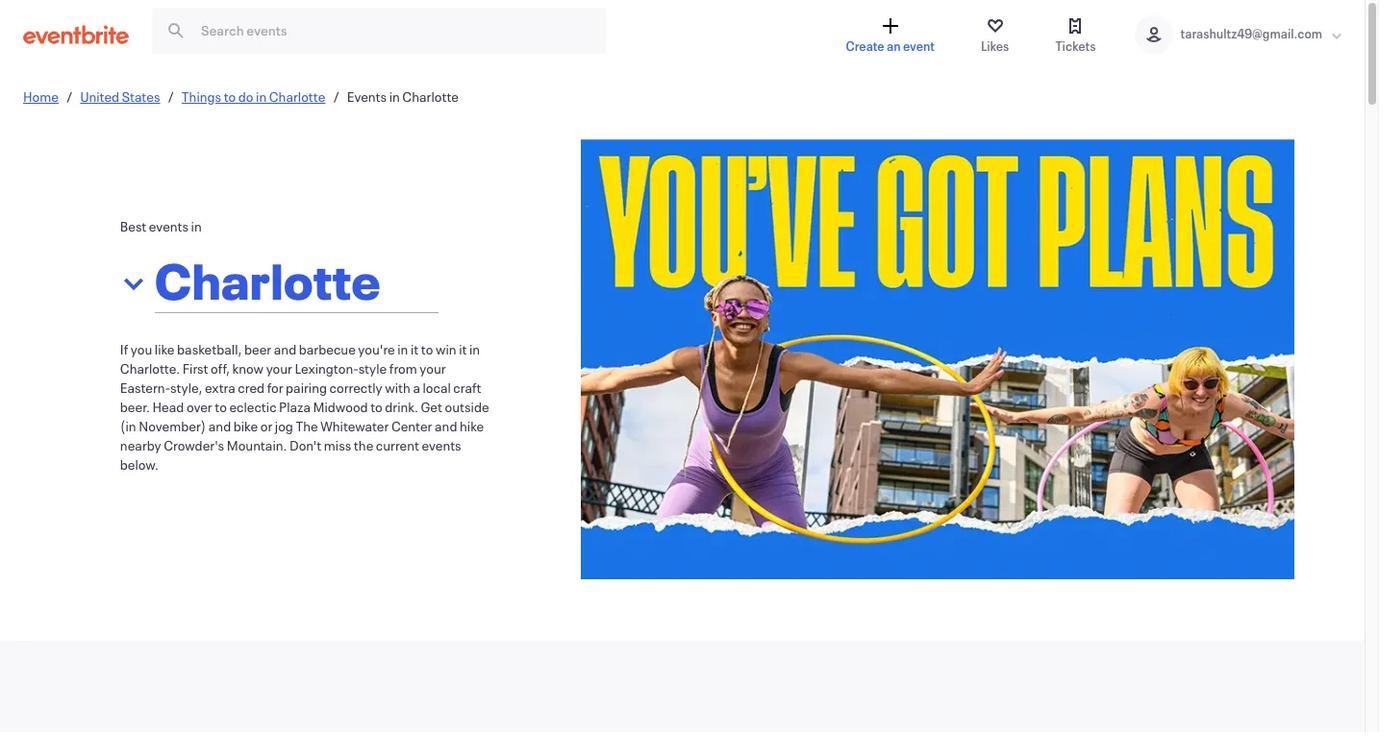 Task type: describe. For each thing, give the bounding box(es) containing it.
over
[[186, 399, 212, 417]]

whitewater
[[321, 418, 389, 436]]

you're
[[358, 341, 395, 359]]

tickets link
[[1036, 0, 1115, 69]]

to left win at the top of page
[[421, 341, 433, 359]]

eastern-
[[120, 379, 170, 398]]

jog
[[275, 418, 293, 436]]

home link
[[23, 87, 59, 105]]

likes
[[981, 38, 1009, 55]]

don't
[[289, 437, 322, 455]]

with
[[385, 379, 411, 398]]

craft
[[453, 379, 482, 398]]

the
[[354, 437, 374, 455]]

like
[[155, 341, 175, 359]]

from
[[389, 360, 417, 378]]

barbecue
[[299, 341, 356, 359]]

to down extra
[[215, 399, 227, 417]]

style
[[358, 360, 387, 378]]

2 / from the left
[[168, 87, 174, 105]]

create an event
[[846, 38, 935, 55]]

correctly
[[330, 379, 383, 398]]

do
[[238, 87, 254, 105]]

plaza
[[279, 399, 311, 417]]

drink.
[[385, 399, 418, 417]]

bike
[[234, 418, 258, 436]]

mountain.
[[227, 437, 287, 455]]

tarashultz49@gmail.com
[[1181, 25, 1323, 43]]

1 charlotte from the left
[[269, 87, 326, 105]]

a
[[413, 379, 420, 398]]

local
[[423, 379, 451, 398]]

likes link
[[962, 0, 1029, 69]]

best events in
[[120, 218, 202, 236]]

lexington-
[[295, 360, 359, 378]]

current
[[376, 437, 419, 455]]

2 horizontal spatial and
[[435, 418, 457, 436]]

november)
[[139, 418, 206, 436]]

midwood
[[313, 399, 368, 417]]

eclectic
[[229, 399, 277, 417]]

beer.
[[120, 399, 150, 417]]

off,
[[211, 360, 230, 378]]

crowder's
[[164, 437, 224, 455]]

states
[[122, 87, 160, 105]]

an
[[887, 38, 901, 55]]

things to do in charlotte link
[[182, 87, 326, 105]]

events inside if you like basketball, beer and barbecue you're in it to win it in charlotte. first off, know your lexington-style from your eastern-style, extra cred for pairing correctly with a local craft beer. head over to eclectic plaza midwood to drink. get outside (in november) and bike or jog the whitewater center and hike nearby crowder's mountain. don't miss the current events below.
[[422, 437, 461, 455]]

1 your from the left
[[266, 360, 292, 378]]

1 horizontal spatial and
[[274, 341, 296, 359]]

charlotte image
[[581, 140, 1294, 580]]

in right events
[[389, 87, 400, 105]]



Task type: vqa. For each thing, say whether or not it's contained in the screenshot.
24
no



Task type: locate. For each thing, give the bounding box(es) containing it.
0 horizontal spatial /
[[66, 87, 73, 105]]

it right win at the top of page
[[459, 341, 467, 359]]

charlotte
[[269, 87, 326, 105], [402, 87, 459, 105]]

below.
[[120, 456, 159, 475]]

cred
[[238, 379, 265, 398]]

events
[[149, 218, 189, 236], [422, 437, 461, 455]]

1 it from the left
[[411, 341, 419, 359]]

head
[[152, 399, 184, 417]]

/ right states
[[168, 87, 174, 105]]

basketball,
[[177, 341, 242, 359]]

your up for
[[266, 360, 292, 378]]

your
[[266, 360, 292, 378], [420, 360, 446, 378]]

3 / from the left
[[333, 87, 339, 105]]

your up local in the bottom of the page
[[420, 360, 446, 378]]

it up from
[[411, 341, 419, 359]]

to left the "do"
[[224, 87, 236, 105]]

/ left events
[[333, 87, 339, 105]]

2 charlotte from the left
[[402, 87, 459, 105]]

charlotte.
[[120, 360, 180, 378]]

extra
[[205, 379, 235, 398]]

it
[[411, 341, 419, 359], [459, 341, 467, 359]]

things
[[182, 87, 221, 105]]

/ right home
[[66, 87, 73, 105]]

for
[[267, 379, 283, 398]]

to
[[224, 87, 236, 105], [421, 341, 433, 359], [215, 399, 227, 417], [370, 399, 383, 417]]

2 your from the left
[[420, 360, 446, 378]]

1 horizontal spatial /
[[168, 87, 174, 105]]

you
[[131, 341, 152, 359]]

in right the "do"
[[256, 87, 267, 105]]

home / united states / things to do in charlotte / events in charlotte
[[23, 87, 459, 105]]

to left drink.
[[370, 399, 383, 417]]

in up from
[[398, 341, 408, 359]]

and
[[274, 341, 296, 359], [209, 418, 231, 436], [435, 418, 457, 436]]

1 horizontal spatial events
[[422, 437, 461, 455]]

if
[[120, 341, 128, 359]]

0 vertical spatial events
[[149, 218, 189, 236]]

or
[[260, 418, 272, 436]]

tickets
[[1056, 38, 1096, 55]]

1 horizontal spatial your
[[420, 360, 446, 378]]

united states link
[[80, 87, 160, 105]]

0 horizontal spatial events
[[149, 218, 189, 236]]

nearby
[[120, 437, 161, 455]]

create
[[846, 38, 885, 55]]

2 horizontal spatial /
[[333, 87, 339, 105]]

win
[[436, 341, 457, 359]]

home
[[23, 87, 59, 105]]

beer
[[244, 341, 271, 359]]

0 horizontal spatial and
[[209, 418, 231, 436]]

hike
[[460, 418, 484, 436]]

the
[[296, 418, 318, 436]]

and left bike
[[209, 418, 231, 436]]

best
[[120, 218, 147, 236]]

pairing
[[286, 379, 327, 398]]

and right beer
[[274, 341, 296, 359]]

create an event link
[[827, 0, 954, 69]]

outside
[[445, 399, 489, 417]]

1 vertical spatial events
[[422, 437, 461, 455]]

0 horizontal spatial charlotte
[[269, 87, 326, 105]]

1 horizontal spatial it
[[459, 341, 467, 359]]

1 / from the left
[[66, 87, 73, 105]]

in right best
[[191, 218, 202, 236]]

tarashultz49@gmail.com link
[[1115, 0, 1365, 69]]

charlotte right events
[[402, 87, 459, 105]]

/
[[66, 87, 73, 105], [168, 87, 174, 105], [333, 87, 339, 105]]

events right best
[[149, 218, 189, 236]]

1 horizontal spatial charlotte
[[402, 87, 459, 105]]

united
[[80, 87, 119, 105]]

events down center
[[422, 437, 461, 455]]

events
[[347, 87, 387, 105]]

(in
[[120, 418, 136, 436]]

first
[[183, 360, 208, 378]]

0 horizontal spatial it
[[411, 341, 419, 359]]

eventbrite image
[[23, 25, 129, 44]]

in right win at the top of page
[[469, 341, 480, 359]]

0 horizontal spatial your
[[266, 360, 292, 378]]

2 it from the left
[[459, 341, 467, 359]]

if you like basketball, beer and barbecue you're in it to win it in charlotte. first off, know your lexington-style from your eastern-style, extra cred for pairing correctly with a local craft beer. head over to eclectic plaza midwood to drink. get outside (in november) and bike or jog the whitewater center and hike nearby crowder's mountain. don't miss the current events below.
[[120, 341, 489, 475]]

in
[[256, 87, 267, 105], [389, 87, 400, 105], [191, 218, 202, 236], [398, 341, 408, 359], [469, 341, 480, 359]]

style,
[[170, 379, 202, 398]]

and down the get
[[435, 418, 457, 436]]

get
[[421, 399, 442, 417]]

center
[[391, 418, 432, 436]]

event
[[903, 38, 935, 55]]

None text field
[[155, 239, 495, 324]]

miss
[[324, 437, 351, 455]]

charlotte right the "do"
[[269, 87, 326, 105]]

know
[[232, 360, 264, 378]]



